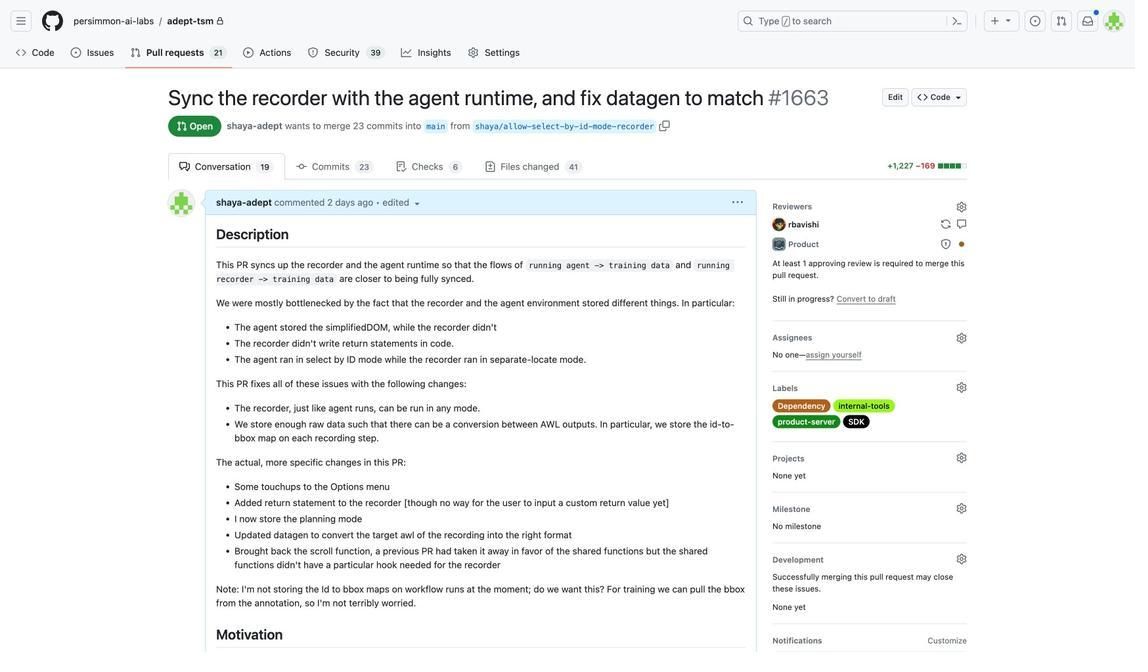 Task type: locate. For each thing, give the bounding box(es) containing it.
3 gear image from the top
[[957, 452, 968, 463]]

gear image for select projects element
[[957, 452, 968, 463]]

1 vertical spatial code image
[[918, 92, 928, 103]]

issue opened image
[[1031, 16, 1041, 26], [71, 47, 81, 58]]

2 gear image from the top
[[957, 333, 968, 343]]

2 vertical spatial triangle down image
[[412, 198, 423, 209]]

gear image inside link issues element
[[957, 554, 968, 564]]

plus image
[[991, 16, 1001, 26]]

0 horizontal spatial code image
[[16, 47, 26, 58]]

lock image
[[216, 17, 224, 25]]

file diff image
[[485, 161, 496, 172]]

play image
[[243, 47, 254, 58]]

1 horizontal spatial issue opened image
[[1031, 16, 1041, 26]]

2 vertical spatial gear image
[[957, 452, 968, 463]]

gear image
[[957, 202, 968, 212], [957, 333, 968, 343], [957, 452, 968, 463]]

0 vertical spatial issue opened image
[[1031, 16, 1041, 26]]

issue opened image left git pull request icon
[[71, 47, 81, 58]]

sync image
[[941, 219, 952, 230]]

code image
[[16, 47, 26, 58], [918, 92, 928, 103]]

0 horizontal spatial triangle down image
[[412, 198, 423, 209]]

1 horizontal spatial code image
[[918, 92, 928, 103]]

copy image
[[660, 120, 670, 131]]

@rbavishi image
[[773, 218, 786, 231]]

issue opened image for git pull request image
[[1031, 16, 1041, 26]]

shield image
[[308, 47, 319, 58]]

list
[[68, 11, 730, 32]]

1 vertical spatial issue opened image
[[71, 47, 81, 58]]

gear image
[[468, 47, 479, 58], [957, 382, 968, 393], [957, 503, 968, 514], [957, 554, 968, 564]]

0 horizontal spatial issue opened image
[[71, 47, 81, 58]]

1 horizontal spatial triangle down image
[[954, 92, 964, 103]]

2 horizontal spatial triangle down image
[[1004, 15, 1014, 25]]

gear image inside select projects element
[[957, 452, 968, 463]]

1 gear image from the top
[[957, 202, 968, 212]]

status: open image
[[177, 121, 187, 131]]

shield lock image
[[941, 239, 952, 249]]

0 vertical spatial code image
[[16, 47, 26, 58]]

git pull request image
[[1057, 16, 1067, 26]]

gear image for select reviewers element
[[957, 202, 968, 212]]

issue opened image left git pull request image
[[1031, 16, 1041, 26]]

link issues element
[[773, 551, 968, 613]]

issue opened image for git pull request icon
[[71, 47, 81, 58]]

triangle down image
[[1004, 15, 1014, 25], [954, 92, 964, 103], [412, 198, 423, 209]]

1 vertical spatial triangle down image
[[954, 92, 964, 103]]

1 vertical spatial gear image
[[957, 333, 968, 343]]

gear image inside select assignees "element"
[[957, 333, 968, 343]]

0 vertical spatial gear image
[[957, 202, 968, 212]]



Task type: vqa. For each thing, say whether or not it's contained in the screenshot.
Notifications icon
yes



Task type: describe. For each thing, give the bounding box(es) containing it.
0 vertical spatial triangle down image
[[1004, 15, 1014, 25]]

select projects element
[[773, 450, 968, 481]]

graph image
[[401, 47, 412, 58]]

dot fill image
[[957, 239, 968, 249]]

command palette image
[[952, 16, 963, 26]]

comment discussion image
[[179, 161, 190, 172]]

select assignees element
[[773, 329, 968, 360]]

select reviewers element
[[773, 198, 968, 310]]

gear image for select assignees "element"
[[957, 333, 968, 343]]

git commit image
[[297, 161, 307, 172]]

notifications image
[[1083, 16, 1094, 26]]

@persimmon ai labs/product image
[[773, 238, 786, 251]]

shaya adept image
[[168, 190, 195, 216]]

show options image
[[733, 197, 743, 208]]

comment image
[[957, 219, 968, 229]]

git pull request image
[[131, 47, 141, 58]]

checklist image
[[396, 161, 407, 172]]

homepage image
[[42, 11, 63, 32]]

pull request tabs element
[[168, 153, 882, 179]]



